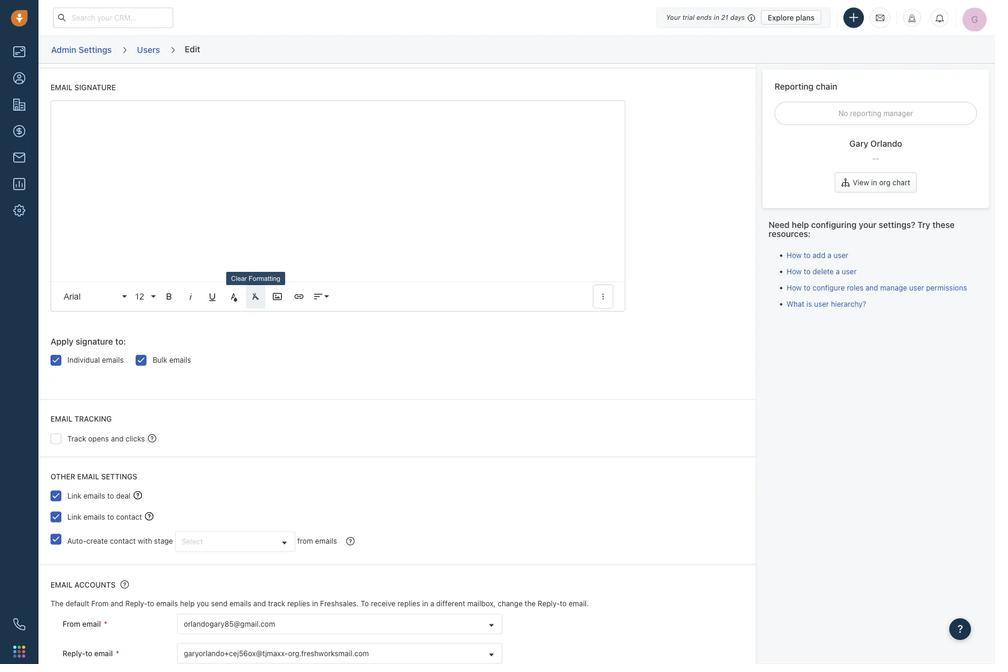 Task type: vqa. For each thing, say whether or not it's contained in the screenshot.
right help
yes



Task type: locate. For each thing, give the bounding box(es) containing it.
0 vertical spatial help
[[792, 220, 809, 230]]

from email
[[63, 620, 101, 628]]

how down the resources:
[[787, 251, 802, 259]]

0 vertical spatial link
[[67, 492, 81, 500]]

1 - from the left
[[872, 154, 876, 162]]

1 vertical spatial email
[[82, 620, 101, 628]]

0 vertical spatial from
[[91, 600, 109, 608]]

what's new image
[[908, 14, 916, 23]]

1 vertical spatial how
[[787, 267, 802, 275]]

to down from email
[[85, 649, 92, 658]]

1 replies from the left
[[287, 600, 310, 608]]

user right 'is'
[[814, 300, 829, 308]]

emails left you
[[156, 600, 178, 608]]

emails down to:
[[102, 356, 124, 365]]

clear
[[231, 275, 247, 282]]

reply- down from email
[[63, 649, 85, 658]]

2 - from the left
[[876, 154, 879, 162]]

org.freshworksmail.com
[[288, 650, 369, 658]]

create
[[86, 537, 108, 545]]

user
[[833, 251, 848, 259], [842, 267, 857, 275], [909, 283, 924, 292], [814, 300, 829, 308]]

freshsales.
[[320, 600, 359, 608]]

replies right receive
[[397, 600, 420, 608]]

default
[[66, 600, 89, 608]]

in
[[714, 14, 719, 21], [871, 178, 877, 187], [312, 600, 318, 608], [422, 600, 428, 608]]

emails for individual emails
[[102, 356, 124, 365]]

reply-
[[125, 600, 147, 608], [538, 600, 560, 608], [63, 649, 85, 658]]

emails down "link emails to deal"
[[83, 513, 105, 521]]

reply- right default
[[125, 600, 147, 608]]

question circled image right accounts
[[121, 580, 129, 590]]

contact left with
[[110, 537, 136, 545]]

roles
[[847, 283, 863, 292]]

link up auto-
[[67, 513, 81, 521]]

help inside need help configuring your settings? try these resources:
[[792, 220, 809, 230]]

orlandogary85@gmail.com
[[184, 620, 275, 629]]

email signature
[[51, 84, 116, 92]]

help
[[792, 220, 809, 230], [180, 600, 195, 608]]

how for how to configure roles and manage user permissions
[[787, 283, 802, 292]]

clicks
[[126, 435, 145, 443]]

permissions
[[926, 283, 967, 292]]

deal
[[116, 492, 130, 500]]

3 how from the top
[[787, 283, 802, 292]]

how down how to add a user link
[[787, 267, 802, 275]]

1 horizontal spatial reply-
[[125, 600, 147, 608]]

the
[[51, 600, 63, 608]]

email up "link emails to deal"
[[77, 472, 99, 481]]

0 horizontal spatial a
[[430, 600, 434, 608]]

reply- right "the"
[[538, 600, 560, 608]]

how for how to delete a user
[[787, 267, 802, 275]]

from down accounts
[[91, 600, 109, 608]]

1 vertical spatial email
[[51, 415, 73, 424]]

2 email from the top
[[51, 415, 73, 424]]

trial
[[682, 14, 695, 21]]

a right add
[[827, 251, 831, 259]]

what is user hierarchy?
[[787, 300, 866, 308]]

to left email.
[[560, 600, 567, 608]]

a right "delete"
[[836, 267, 840, 275]]

edit
[[185, 44, 200, 54]]

1 vertical spatial link
[[67, 513, 81, 521]]

individual emails
[[67, 356, 124, 365]]

admin
[[51, 44, 76, 54]]

track opens and clicks
[[67, 435, 145, 443]]

emails right bulk
[[169, 356, 191, 365]]

admin settings link
[[51, 40, 112, 59]]

how to configure roles and manage user permissions
[[787, 283, 967, 292]]

email tracking
[[51, 415, 112, 424]]

2 vertical spatial email
[[94, 649, 113, 658]]

2 how from the top
[[787, 267, 802, 275]]

0 horizontal spatial question circled image
[[121, 580, 129, 590]]

1 vertical spatial question circled image
[[346, 536, 355, 546]]

1 horizontal spatial replies
[[397, 600, 420, 608]]

1 horizontal spatial help
[[792, 220, 809, 230]]

email up the
[[51, 581, 73, 590]]

link for link emails to deal
[[67, 492, 81, 500]]

user right add
[[833, 251, 848, 259]]

from down default
[[63, 620, 80, 628]]

2 replies from the left
[[397, 600, 420, 608]]

email for email accounts
[[51, 581, 73, 590]]

a left different
[[430, 600, 434, 608]]

replies right "track"
[[287, 600, 310, 608]]

your
[[859, 220, 877, 230]]

admin settings
[[51, 44, 112, 54]]

1 horizontal spatial from
[[91, 600, 109, 608]]

0 vertical spatial how
[[787, 251, 802, 259]]

and right 'roles'
[[866, 283, 878, 292]]

other
[[51, 472, 75, 481]]

1 vertical spatial a
[[836, 267, 840, 275]]

arial button
[[60, 285, 128, 309]]

explore plans link
[[761, 10, 821, 25]]

emails down other email settings
[[83, 492, 105, 500]]

manage
[[880, 283, 907, 292]]

to left add
[[804, 251, 811, 259]]

manager
[[883, 109, 913, 118]]

0 horizontal spatial reply-
[[63, 649, 85, 658]]

and left "track"
[[253, 600, 266, 608]]

link down other
[[67, 492, 81, 500]]

other email settings
[[51, 472, 137, 481]]

gary
[[849, 139, 868, 149]]

explore
[[768, 13, 794, 22]]

email for email signature
[[51, 84, 73, 92]]

phone image
[[13, 618, 25, 630]]

1 vertical spatial help
[[180, 600, 195, 608]]

question circled image right "from emails"
[[346, 536, 355, 546]]

email left the signature
[[51, 84, 73, 92]]

2 horizontal spatial a
[[836, 267, 840, 275]]

view in org chart button
[[835, 172, 917, 193]]

the default from and reply-to emails help you send emails and track replies in freshsales. to receive replies in a different mailbox, change the reply-to email.
[[51, 600, 589, 608]]

contact left the click to learn how to link emails to contacts "icon"
[[116, 513, 142, 521]]

to
[[804, 251, 811, 259], [804, 267, 811, 275], [804, 283, 811, 292], [107, 492, 114, 500], [107, 513, 114, 521], [147, 600, 154, 608], [560, 600, 567, 608], [85, 649, 92, 658]]

12
[[135, 292, 144, 301]]

-
[[872, 154, 876, 162], [876, 154, 879, 162]]

and left clicks
[[111, 435, 124, 443]]

3 email from the top
[[51, 581, 73, 590]]

0 vertical spatial email
[[77, 472, 99, 481]]

a for add
[[827, 251, 831, 259]]

link emails to deal
[[67, 492, 130, 500]]

chain
[[816, 81, 837, 91]]

0 horizontal spatial replies
[[287, 600, 310, 608]]

settings
[[101, 472, 137, 481]]

help right need
[[792, 220, 809, 230]]

0 horizontal spatial from
[[63, 620, 80, 628]]

application
[[51, 101, 625, 312]]

email
[[51, 84, 73, 92], [51, 415, 73, 424], [51, 581, 73, 590]]

emails for bulk emails
[[169, 356, 191, 365]]

clear formatting
[[231, 275, 280, 282]]

0 vertical spatial a
[[827, 251, 831, 259]]

Search your CRM... text field
[[53, 8, 173, 28]]

from
[[91, 600, 109, 608], [63, 620, 80, 628]]

in left freshsales.
[[312, 600, 318, 608]]

email down default
[[82, 620, 101, 628]]

and down accounts
[[111, 600, 123, 608]]

how up the what
[[787, 283, 802, 292]]

from emails
[[297, 537, 337, 545]]

emails for from emails
[[315, 537, 337, 545]]

replies
[[287, 600, 310, 608], [397, 600, 420, 608]]

send
[[211, 600, 227, 608]]

2 horizontal spatial question circled image
[[346, 536, 355, 546]]

in left "org"
[[871, 178, 877, 187]]

1 horizontal spatial a
[[827, 251, 831, 259]]

email up track at the left bottom of the page
[[51, 415, 73, 424]]

2 vertical spatial how
[[787, 283, 802, 292]]

in inside button
[[871, 178, 877, 187]]

user up 'roles'
[[842, 267, 857, 275]]

what is user hierarchy? link
[[787, 300, 866, 308]]

0 vertical spatial question circled image
[[148, 433, 156, 443]]

track
[[268, 600, 285, 608]]

0 vertical spatial email
[[51, 84, 73, 92]]

stage
[[154, 537, 173, 545]]

1 horizontal spatial question circled image
[[148, 433, 156, 443]]

question circled image
[[148, 433, 156, 443], [346, 536, 355, 546], [121, 580, 129, 590]]

help left you
[[180, 600, 195, 608]]

1 link from the top
[[67, 492, 81, 500]]

click to learn how to link emails to contacts image
[[145, 512, 153, 521]]

2 link from the top
[[67, 513, 81, 521]]

contact
[[116, 513, 142, 521], [110, 537, 136, 545]]

1 email from the top
[[51, 84, 73, 92]]

users link
[[136, 40, 161, 59]]

1 how from the top
[[787, 251, 802, 259]]

email down from email
[[94, 649, 113, 658]]

select link
[[176, 532, 295, 552]]

0 horizontal spatial help
[[180, 600, 195, 608]]

settings?
[[879, 220, 915, 230]]

email
[[77, 472, 99, 481], [82, 620, 101, 628], [94, 649, 113, 658]]

from
[[297, 537, 313, 545]]

2 horizontal spatial reply-
[[538, 600, 560, 608]]

emails right from
[[315, 537, 337, 545]]

link emails to contact
[[67, 513, 142, 521]]

view
[[853, 178, 869, 187]]

question circled image right clicks
[[148, 433, 156, 443]]

plans
[[796, 13, 815, 22]]

2 vertical spatial email
[[51, 581, 73, 590]]



Task type: describe. For each thing, give the bounding box(es) containing it.
individual
[[67, 356, 100, 365]]

a for delete
[[836, 267, 840, 275]]

your
[[666, 14, 681, 21]]

freshworks switcher image
[[13, 646, 25, 658]]

email for other
[[77, 472, 99, 481]]

different
[[436, 600, 465, 608]]

how to add a user
[[787, 251, 848, 259]]

formatting
[[249, 275, 280, 282]]

users
[[137, 44, 160, 54]]

configuring
[[811, 220, 857, 230]]

is
[[806, 300, 812, 308]]

accounts
[[75, 581, 116, 590]]

0 vertical spatial contact
[[116, 513, 142, 521]]

bulk
[[153, 356, 167, 365]]

1 vertical spatial contact
[[110, 537, 136, 545]]

how to add a user link
[[787, 251, 848, 259]]

track
[[67, 435, 86, 443]]

what
[[787, 300, 804, 308]]

you
[[197, 600, 209, 608]]

how to configure roles and manage user permissions link
[[787, 283, 967, 292]]

no
[[838, 109, 848, 118]]

your trial ends in 21 days
[[666, 14, 745, 21]]

auto-create contact with stage
[[67, 537, 173, 545]]

1 vertical spatial from
[[63, 620, 80, 628]]

phone element
[[7, 612, 31, 636]]

add
[[813, 251, 825, 259]]

21
[[721, 14, 728, 21]]

bulk emails
[[153, 356, 191, 365]]

email accounts
[[51, 581, 116, 590]]

in left 21
[[714, 14, 719, 21]]

send email image
[[876, 13, 884, 23]]

apply
[[51, 337, 73, 347]]

apply signature to:
[[51, 337, 126, 347]]

ends
[[696, 14, 712, 21]]

mailbox,
[[467, 600, 496, 608]]

garyorlando+cej56ox@tjmaxx-org.freshworksmail.com
[[184, 650, 369, 658]]

application containing arial
[[51, 101, 625, 312]]

resources:
[[769, 229, 811, 239]]

gary orlando --
[[849, 139, 902, 162]]

to down "link emails to deal"
[[107, 513, 114, 521]]

emails for link emails to contact
[[83, 513, 105, 521]]

to up 'is'
[[804, 283, 811, 292]]

2 vertical spatial a
[[430, 600, 434, 608]]

to:
[[115, 337, 126, 347]]

configure
[[813, 283, 845, 292]]

opens
[[88, 435, 109, 443]]

tracking
[[75, 415, 112, 424]]

auto-
[[67, 537, 86, 545]]

to left "delete"
[[804, 267, 811, 275]]

to
[[361, 600, 369, 608]]

emails for link emails to deal
[[83, 492, 105, 500]]

orlandogary85@gmail.com link
[[178, 615, 502, 634]]

garyorlando+cej56ox@tjmaxx-
[[184, 650, 288, 658]]

try
[[917, 220, 930, 230]]

2 vertical spatial question circled image
[[121, 580, 129, 590]]

in left different
[[422, 600, 428, 608]]

click to learn how to link conversations to deals image
[[133, 491, 142, 500]]

select
[[182, 538, 203, 546]]

emails right the send
[[230, 600, 251, 608]]

to left you
[[147, 600, 154, 608]]

signature
[[75, 84, 116, 92]]

days
[[730, 14, 745, 21]]

user right manage
[[909, 283, 924, 292]]

org
[[879, 178, 890, 187]]

the
[[525, 600, 536, 608]]

need help configuring your settings? try these resources:
[[769, 220, 955, 239]]

email for from
[[82, 620, 101, 628]]

how to delete a user link
[[787, 267, 857, 275]]

how to delete a user
[[787, 267, 857, 275]]

with
[[138, 537, 152, 545]]

orlando
[[870, 139, 902, 149]]

reporting
[[850, 109, 881, 118]]

garyorlando+cej56ox@tjmaxx-org.freshworksmail.com link
[[178, 644, 502, 664]]

view in org chart
[[853, 178, 910, 187]]

these
[[932, 220, 955, 230]]

how for how to add a user
[[787, 251, 802, 259]]

settings
[[79, 44, 112, 54]]

email for email tracking
[[51, 415, 73, 424]]

delete
[[813, 267, 834, 275]]

link for link emails to contact
[[67, 513, 81, 521]]

need
[[769, 220, 790, 230]]

receive
[[371, 600, 395, 608]]

12 button
[[131, 285, 157, 309]]

email.
[[569, 600, 589, 608]]

signature
[[76, 337, 113, 347]]

to left deal
[[107, 492, 114, 500]]

reply-to email
[[63, 649, 113, 658]]

reporting chain no reporting manager
[[775, 81, 913, 118]]



